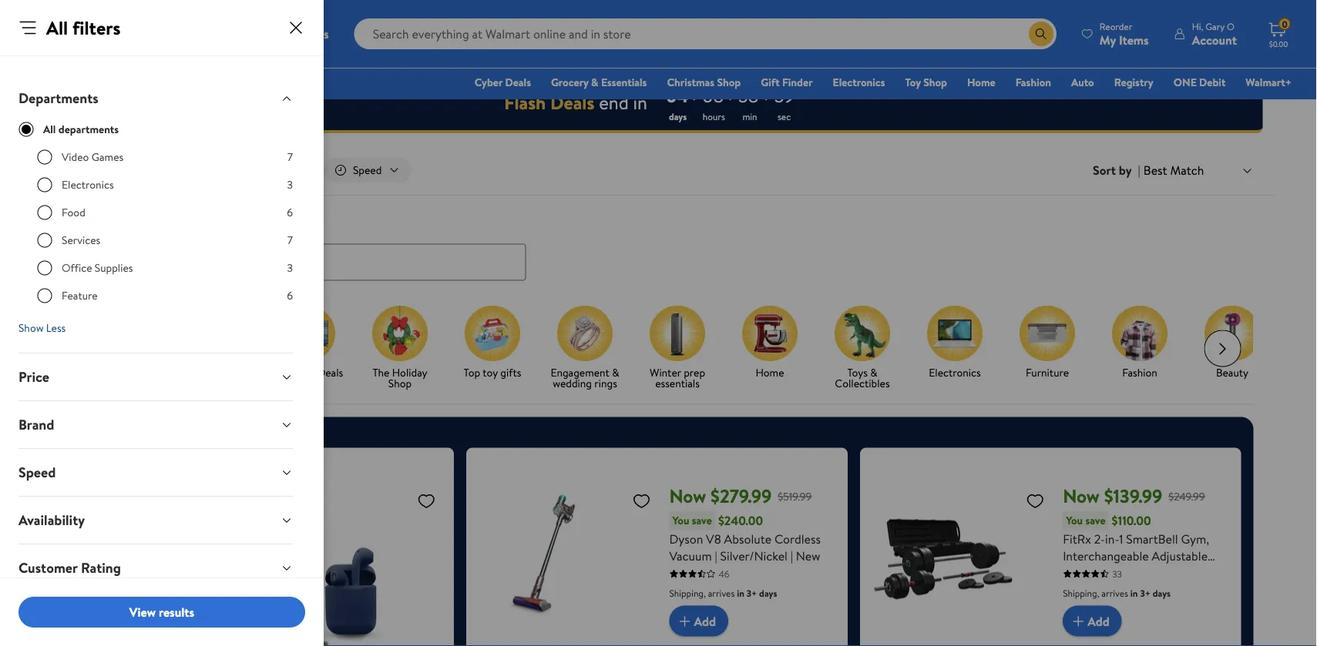Task type: vqa. For each thing, say whether or not it's contained in the screenshot.
Details
no



Task type: locate. For each thing, give the bounding box(es) containing it.
3+
[[747, 587, 757, 600], [1140, 587, 1151, 600]]

all up departments
[[46, 15, 68, 40]]

33
[[1112, 568, 1122, 581]]

None radio
[[37, 177, 52, 193], [37, 205, 52, 220], [37, 233, 52, 248], [37, 177, 52, 193], [37, 205, 52, 220], [37, 233, 52, 248]]

shipping, up add to cart icon
[[669, 587, 706, 600]]

in down "silver/nickel"
[[737, 587, 745, 600]]

flash down top flash deals image
[[291, 365, 315, 380]]

winter
[[649, 365, 681, 380]]

engagement & wedding rings link
[[545, 306, 625, 392]]

2 top from the left
[[463, 365, 480, 380]]

engagement
[[550, 365, 609, 380]]

wedding
[[552, 376, 592, 391]]

2 horizontal spatial |
[[1138, 162, 1141, 179]]

all departments option group
[[37, 150, 293, 316]]

walmart image
[[25, 22, 125, 46]]

grocery & essentials
[[551, 75, 647, 90]]

christmas shop link
[[660, 74, 748, 91]]

add
[[694, 613, 716, 630], [1088, 613, 1110, 630]]

0 horizontal spatial top
[[272, 365, 288, 380]]

1 save from the left
[[692, 513, 712, 528]]

1 vertical spatial 3
[[287, 261, 293, 276]]

Search search field
[[354, 19, 1057, 49]]

holiday
[[392, 365, 427, 380]]

1 horizontal spatial arrives
[[1102, 587, 1128, 600]]

1 horizontal spatial fashion
[[1122, 365, 1157, 380]]

adjustable
[[1152, 548, 1208, 565]]

1 vertical spatial electronics
[[62, 177, 114, 192]]

: inside 04 : days
[[693, 87, 696, 104]]

all filters inside dialog
[[46, 15, 121, 40]]

& right engagement
[[612, 365, 619, 380]]

3+ down "silver/nickel"
[[747, 587, 757, 600]]

rating
[[81, 559, 121, 578]]

flash right cyber at left top
[[504, 90, 546, 115]]

&
[[591, 75, 599, 90], [612, 365, 619, 380], [870, 365, 877, 380]]

deals inside cyber deals link
[[505, 75, 531, 90]]

0 horizontal spatial now
[[669, 484, 706, 510]]

0 vertical spatial fashion link
[[1009, 74, 1058, 91]]

2 now from the left
[[1063, 484, 1100, 510]]

now $279.99 $519.99
[[669, 484, 812, 510]]

in for now $139.99
[[1131, 587, 1138, 600]]

all right all departments option
[[43, 122, 56, 137]]

1 arrives from the left
[[708, 587, 735, 600]]

filters inside all filters dialog
[[72, 15, 121, 40]]

2 7 from the top
[[288, 233, 293, 248]]

rings
[[594, 376, 617, 391]]

supplies
[[95, 261, 133, 276]]

Walmart Site-Wide search field
[[354, 19, 1057, 49]]

electronics inside all departments option group
[[62, 177, 114, 192]]

now up dyson
[[669, 484, 706, 510]]

arrives down "46"
[[708, 587, 735, 600]]

1 7 from the top
[[288, 150, 293, 165]]

1 horizontal spatial shop
[[717, 75, 741, 90]]

electronics down video games
[[62, 177, 114, 192]]

1 top from the left
[[272, 365, 288, 380]]

0 vertical spatial home link
[[960, 74, 1003, 91]]

& right grocery
[[591, 75, 599, 90]]

2 6 from the top
[[287, 288, 293, 303]]

the holiday shop link
[[360, 306, 440, 392]]

1 horizontal spatial days
[[759, 587, 777, 600]]

| right by
[[1138, 162, 1141, 179]]

one debit link
[[1167, 74, 1233, 91]]

add to cart image
[[1069, 613, 1088, 631]]

: right 04
[[693, 87, 696, 104]]

1 horizontal spatial home
[[967, 75, 996, 90]]

now
[[669, 484, 706, 510], [1063, 484, 1100, 510]]

: right 58
[[765, 87, 768, 104]]

gifts
[[500, 365, 521, 380]]

2 horizontal spatial days
[[1153, 587, 1171, 600]]

1 vertical spatial 6
[[287, 288, 293, 303]]

1 vertical spatial home link
[[730, 306, 810, 381]]

now up "fitrx"
[[1063, 484, 1100, 510]]

1 horizontal spatial top
[[463, 365, 480, 380]]

: right 08
[[729, 87, 732, 104]]

arrives down 33
[[1102, 587, 1128, 600]]

winter prep essentials image
[[649, 306, 705, 361]]

6 down 'search in flash deals' search field
[[287, 288, 293, 303]]

days down 04
[[669, 110, 687, 123]]

in right end
[[633, 90, 648, 115]]

2 vertical spatial all
[[90, 163, 102, 178]]

2 shipping, from the left
[[1063, 587, 1100, 600]]

timer
[[54, 75, 1263, 133]]

flash inside search field
[[61, 213, 92, 232]]

$249.99
[[1169, 489, 1205, 504]]

toys & collectibles link
[[822, 306, 902, 392]]

days for now $139.99
[[1153, 587, 1171, 600]]

electronics
[[833, 75, 885, 90], [62, 177, 114, 192], [929, 365, 981, 380]]

food
[[62, 205, 85, 220]]

0 horizontal spatial flash
[[61, 213, 92, 232]]

dyson
[[669, 531, 703, 548]]

all filters dialog
[[0, 0, 324, 647]]

2 : from the left
[[729, 87, 732, 104]]

: inside 58 : min
[[765, 87, 768, 104]]

days down barbell
[[1153, 587, 1171, 600]]

toy
[[482, 365, 498, 380]]

timer containing 04
[[54, 75, 1263, 133]]

1 horizontal spatial home link
[[960, 74, 1003, 91]]

save inside you save $110.00 fitrx 2-in-1 smartbell gym, interchangeable adjustable dumbbells and barbell weight set, 100lbs.
[[1086, 513, 1106, 528]]

0 horizontal spatial add
[[694, 613, 716, 630]]

add button down the 100lbs.
[[1063, 606, 1122, 637]]

top for top toy gifts
[[463, 365, 480, 380]]

0 horizontal spatial shop
[[388, 376, 411, 391]]

1 horizontal spatial 3+
[[1140, 587, 1151, 600]]

None radio
[[37, 150, 52, 165], [37, 261, 52, 276], [37, 288, 52, 304], [37, 150, 52, 165], [37, 261, 52, 276], [37, 288, 52, 304]]

christmas
[[667, 75, 715, 90]]

walmart+ link
[[1239, 74, 1299, 91]]

top down top flash deals image
[[272, 365, 288, 380]]

view
[[129, 604, 156, 621]]

2 horizontal spatial shop
[[924, 75, 947, 90]]

games
[[92, 150, 123, 165]]

1 you from the left
[[673, 513, 689, 528]]

you up "fitrx"
[[1066, 513, 1083, 528]]

speed button
[[6, 449, 305, 496]]

3 : from the left
[[765, 87, 768, 104]]

59
[[774, 82, 794, 108]]

show less button
[[6, 316, 78, 341]]

0 horizontal spatial &
[[591, 75, 599, 90]]

arrives
[[708, 587, 735, 600], [1102, 587, 1128, 600]]

0 horizontal spatial arrives
[[708, 587, 735, 600]]

fashion left auto
[[1016, 75, 1051, 90]]

1 horizontal spatial shipping, arrives in 3+ days
[[1063, 587, 1171, 600]]

2 you from the left
[[1066, 513, 1083, 528]]

1 : from the left
[[693, 87, 696, 104]]

in
[[633, 90, 648, 115], [737, 587, 745, 600], [1131, 587, 1138, 600]]

beauty link
[[1192, 306, 1272, 381]]

top left toy
[[463, 365, 480, 380]]

home link
[[960, 74, 1003, 91], [730, 306, 810, 381]]

top
[[272, 365, 288, 380], [463, 365, 480, 380]]

100lbs.
[[1087, 582, 1123, 599]]

2 horizontal spatial &
[[870, 365, 877, 380]]

0 horizontal spatial fashion
[[1016, 75, 1051, 90]]

barbell
[[1145, 565, 1182, 582]]

0 horizontal spatial electronics link
[[826, 74, 892, 91]]

by
[[1119, 162, 1132, 179]]

& right toys
[[870, 365, 877, 380]]

1 add from the left
[[694, 613, 716, 630]]

flash
[[504, 90, 546, 115], [61, 213, 92, 232], [291, 365, 315, 380]]

1 horizontal spatial in
[[737, 587, 745, 600]]

3+ down and
[[1140, 587, 1151, 600]]

$139.99
[[1104, 484, 1163, 510]]

1 vertical spatial home
[[755, 365, 784, 380]]

electronics left toy
[[833, 75, 885, 90]]

: for 08
[[729, 87, 732, 104]]

home image
[[742, 306, 797, 361]]

0 vertical spatial home
[[967, 75, 996, 90]]

add down the 100lbs.
[[1088, 613, 1110, 630]]

3 for office supplies
[[287, 261, 293, 276]]

shipping, for now $279.99
[[669, 587, 706, 600]]

save for $279.99
[[692, 513, 712, 528]]

& inside engagement & wedding rings
[[612, 365, 619, 380]]

1 vertical spatial all filters
[[90, 163, 132, 178]]

top flash deals image
[[279, 306, 335, 361]]

0 horizontal spatial add button
[[669, 606, 729, 637]]

0 horizontal spatial days
[[669, 110, 687, 123]]

add button
[[669, 606, 729, 637], [1063, 606, 1122, 637]]

all filters right video
[[90, 163, 132, 178]]

fashion down fashion image
[[1122, 365, 1157, 380]]

departments button
[[6, 75, 305, 122]]

v8
[[706, 531, 721, 548]]

electronics down electronics image
[[929, 365, 981, 380]]

all filters up departments
[[46, 15, 121, 40]]

0 horizontal spatial 3+
[[747, 587, 757, 600]]

shipping, arrives in 3+ days for $279.99
[[669, 587, 777, 600]]

1 horizontal spatial add button
[[1063, 606, 1122, 637]]

0 horizontal spatial you
[[673, 513, 689, 528]]

1 horizontal spatial save
[[1086, 513, 1106, 528]]

1 horizontal spatial fashion link
[[1100, 306, 1180, 381]]

& inside 'link'
[[591, 75, 599, 90]]

in for now $279.99
[[737, 587, 745, 600]]

0 vertical spatial filters
[[72, 15, 121, 40]]

0 horizontal spatial shipping, arrives in 3+ days
[[669, 587, 777, 600]]

2 shipping, arrives in 3+ days from the left
[[1063, 587, 1171, 600]]

2 add from the left
[[1088, 613, 1110, 630]]

| left new
[[791, 548, 793, 565]]

availability
[[19, 511, 85, 530]]

beauty
[[1216, 365, 1248, 380]]

in down and
[[1131, 587, 1138, 600]]

: inside 08 : hours
[[729, 87, 732, 104]]

0 horizontal spatial electronics
[[62, 177, 114, 192]]

0 vertical spatial all filters
[[46, 15, 121, 40]]

flash up services
[[61, 213, 92, 232]]

2 add button from the left
[[1063, 606, 1122, 637]]

flash inside timer
[[504, 90, 546, 115]]

0 horizontal spatial in
[[633, 90, 648, 115]]

7 for video games
[[288, 150, 293, 165]]

price button
[[6, 354, 305, 401]]

sort
[[1093, 162, 1116, 179]]

1 shipping, arrives in 3+ days from the left
[[669, 587, 777, 600]]

save up v8
[[692, 513, 712, 528]]

0 vertical spatial 3
[[287, 177, 293, 192]]

| inside sort and filter section element
[[1138, 162, 1141, 179]]

deals inside timer
[[550, 90, 595, 115]]

| right vacuum
[[715, 548, 717, 565]]

save
[[692, 513, 712, 528], [1086, 513, 1106, 528]]

|
[[1138, 162, 1141, 179], [715, 548, 717, 565], [791, 548, 793, 565]]

1 horizontal spatial :
[[729, 87, 732, 104]]

show less
[[19, 321, 66, 336]]

1 horizontal spatial shipping,
[[1063, 587, 1100, 600]]

end
[[599, 90, 629, 115]]

add to favorites list, fitrx 2-in-1 smartbell gym, interchangeable adjustable dumbbells and barbell weight set, 100lbs. image
[[1026, 491, 1045, 511]]

office
[[62, 261, 92, 276]]

1 3 from the top
[[287, 177, 293, 192]]

days down "silver/nickel"
[[759, 587, 777, 600]]

cyber
[[475, 75, 503, 90]]

electronics image
[[927, 306, 982, 361]]

1 horizontal spatial flash
[[291, 365, 315, 380]]

1 vertical spatial fashion
[[1122, 365, 1157, 380]]

: for 58
[[765, 87, 768, 104]]

christmas shop
[[667, 75, 741, 90]]

shipping, arrives in 3+ days down 33
[[1063, 587, 1171, 600]]

shipping, arrives in 3+ days down "46"
[[669, 587, 777, 600]]

1 horizontal spatial &
[[612, 365, 619, 380]]

1 add button from the left
[[669, 606, 729, 637]]

2 3+ from the left
[[1140, 587, 1151, 600]]

2 3 from the top
[[287, 261, 293, 276]]

0 horizontal spatial shipping,
[[669, 587, 706, 600]]

0 horizontal spatial home
[[755, 365, 784, 380]]

6
[[287, 205, 293, 220], [287, 288, 293, 303]]

3
[[287, 177, 293, 192], [287, 261, 293, 276]]

brand
[[19, 415, 54, 435]]

next slide for chipmodulewithimages list image
[[1204, 330, 1241, 367]]

all right video
[[90, 163, 102, 178]]

1 shipping, from the left
[[669, 587, 706, 600]]

the holiday shop
[[372, 365, 427, 391]]

show
[[19, 321, 44, 336]]

save inside you save $240.00 dyson v8 absolute cordless vacuum | silver/nickel | new
[[692, 513, 712, 528]]

add to favorites list, open box | dell chromebook | newest os | 11.6-inch | intel celeron | 4gb ram 16gb | bundle: wireless mouse, bluetooth/wireless airbuds by certified 2 day express image
[[417, 491, 436, 511]]

add to cart image
[[676, 613, 694, 631]]

arrives for $279.99
[[708, 587, 735, 600]]

group
[[85, 461, 442, 647]]

1 vertical spatial fashion link
[[1100, 306, 1180, 381]]

shipping, arrives in 3+ days for $139.99
[[1063, 587, 1171, 600]]

0 vertical spatial 7
[[288, 150, 293, 165]]

shop
[[717, 75, 741, 90], [924, 75, 947, 90], [388, 376, 411, 391]]

home right toy shop link
[[967, 75, 996, 90]]

prep
[[684, 365, 705, 380]]

shop for toy shop
[[924, 75, 947, 90]]

58 : min
[[738, 82, 768, 123]]

flash for flash deals end in
[[504, 90, 546, 115]]

1 vertical spatial all
[[43, 122, 56, 137]]

1 now from the left
[[669, 484, 706, 510]]

deals inside flash deals search field
[[95, 213, 128, 232]]

6 for food
[[287, 205, 293, 220]]

1 horizontal spatial add
[[1088, 613, 1110, 630]]

0 vertical spatial electronics
[[833, 75, 885, 90]]

add down vacuum
[[694, 613, 716, 630]]

flash deals end in 4 days 8 hours 58 minutes 59 seconds element
[[504, 90, 648, 115]]

2 horizontal spatial electronics
[[929, 365, 981, 380]]

1 horizontal spatial now
[[1063, 484, 1100, 510]]

0 vertical spatial 6
[[287, 205, 293, 220]]

add for $279.99
[[694, 613, 716, 630]]

1 vertical spatial filters
[[105, 163, 132, 178]]

0 horizontal spatial save
[[692, 513, 712, 528]]

2 horizontal spatial in
[[1131, 587, 1138, 600]]

dumbbells
[[1063, 565, 1120, 582]]

you up dyson
[[673, 513, 689, 528]]

1 horizontal spatial you
[[1066, 513, 1083, 528]]

0 vertical spatial flash
[[504, 90, 546, 115]]

1 3+ from the left
[[747, 587, 757, 600]]

and
[[1123, 565, 1142, 582]]

you inside you save $110.00 fitrx 2-in-1 smartbell gym, interchangeable adjustable dumbbells and barbell weight set, 100lbs.
[[1066, 513, 1083, 528]]

home down 'home' image at the right of page
[[755, 365, 784, 380]]

save up the 2-
[[1086, 513, 1106, 528]]

shipping, down dumbbells
[[1063, 587, 1100, 600]]

& inside toys & collectibles
[[870, 365, 877, 380]]

home
[[967, 75, 996, 90], [755, 365, 784, 380]]

1
[[1120, 531, 1123, 548]]

04
[[666, 82, 689, 108]]

2 arrives from the left
[[1102, 587, 1128, 600]]

interchangeable
[[1063, 548, 1149, 565]]

1 vertical spatial flash
[[61, 213, 92, 232]]

vacuum
[[669, 548, 712, 565]]

0 horizontal spatial :
[[693, 87, 696, 104]]

1 6 from the top
[[287, 205, 293, 220]]

add button down "46"
[[669, 606, 729, 637]]

0 horizontal spatial |
[[715, 548, 717, 565]]

6 up 'search in flash deals' search field
[[287, 205, 293, 220]]

winter prep essentials link
[[637, 306, 717, 392]]

1 horizontal spatial electronics link
[[915, 306, 995, 381]]

2 save from the left
[[1086, 513, 1106, 528]]

1 vertical spatial 7
[[288, 233, 293, 248]]

2 horizontal spatial :
[[765, 87, 768, 104]]

2 horizontal spatial flash
[[504, 90, 546, 115]]

0 vertical spatial fashion
[[1016, 75, 1051, 90]]

you inside you save $240.00 dyson v8 absolute cordless vacuum | silver/nickel | new
[[673, 513, 689, 528]]



Task type: describe. For each thing, give the bounding box(es) containing it.
Search in Flash Deals search field
[[61, 244, 526, 281]]

deals for flash deals end in
[[550, 90, 595, 115]]

services
[[62, 233, 100, 248]]

hours
[[703, 110, 725, 123]]

: for 04
[[693, 87, 696, 104]]

deals for cyber deals
[[505, 75, 531, 90]]

sort and filter section element
[[42, 146, 1275, 195]]

price
[[19, 368, 49, 387]]

flash for flash deals
[[61, 213, 92, 232]]

3+ for now $279.99
[[747, 587, 757, 600]]

beauty image
[[1204, 306, 1260, 361]]

you save $110.00 fitrx 2-in-1 smartbell gym, interchangeable adjustable dumbbells and barbell weight set, 100lbs.
[[1063, 513, 1223, 599]]

availability button
[[6, 497, 305, 544]]

shop all deals image
[[94, 306, 150, 361]]

you for now $279.99
[[673, 513, 689, 528]]

$519.99
[[778, 489, 812, 504]]

sort by |
[[1093, 162, 1141, 179]]

close panel image
[[287, 19, 305, 37]]

now for now $279.99
[[669, 484, 706, 510]]

furniture image
[[1019, 306, 1075, 361]]

shop inside the holiday shop
[[388, 376, 411, 391]]

top flash deals
[[272, 365, 343, 380]]

top flash deals link
[[267, 306, 347, 381]]

auto
[[1072, 75, 1094, 90]]

new
[[796, 548, 821, 565]]

deals for flash deals
[[95, 213, 128, 232]]

cordless
[[775, 531, 821, 548]]

0
[[1282, 18, 1288, 31]]

feature
[[62, 288, 98, 303]]

1 horizontal spatial electronics
[[833, 75, 885, 90]]

you for now $139.99
[[1066, 513, 1083, 528]]

3+ for now $139.99
[[1140, 587, 1151, 600]]

customer rating
[[19, 559, 121, 578]]

46
[[719, 568, 730, 581]]

grocery
[[551, 75, 589, 90]]

0 vertical spatial electronics link
[[826, 74, 892, 91]]

08 : hours
[[702, 82, 732, 123]]

auto link
[[1065, 74, 1101, 91]]

toys & collectibles
[[835, 365, 890, 391]]

one
[[1174, 75, 1197, 90]]

in inside timer
[[633, 90, 648, 115]]

results
[[159, 604, 194, 621]]

arrives for $139.99
[[1102, 587, 1128, 600]]

$240.00
[[718, 513, 763, 530]]

0 horizontal spatial home link
[[730, 306, 810, 381]]

toy shop
[[905, 75, 947, 90]]

cyber deals link
[[468, 74, 538, 91]]

1 horizontal spatial |
[[791, 548, 793, 565]]

days inside 04 : days
[[669, 110, 687, 123]]

collectibles
[[835, 376, 890, 391]]

0 vertical spatial all
[[46, 15, 68, 40]]

6 for feature
[[287, 288, 293, 303]]

add to favorites list, dyson v8 absolute cordless vacuum | silver/nickel | new image
[[632, 491, 651, 511]]

customer
[[19, 559, 78, 578]]

$279.99
[[711, 484, 772, 510]]

fitrx
[[1063, 531, 1091, 548]]

All departments radio
[[19, 122, 34, 137]]

1 vertical spatial electronics link
[[915, 306, 995, 381]]

2 vertical spatial electronics
[[929, 365, 981, 380]]

winter prep essentials
[[649, 365, 705, 391]]

add button for $139.99
[[1063, 606, 1122, 637]]

flash deals
[[61, 213, 128, 232]]

speed
[[19, 463, 56, 483]]

silver/nickel
[[720, 548, 788, 565]]

toys & collectibles image
[[834, 306, 890, 361]]

top toy gifts
[[463, 365, 521, 380]]

add button for $279.99
[[669, 606, 729, 637]]

save for $139.99
[[1086, 513, 1106, 528]]

search image
[[73, 256, 85, 269]]

sec
[[778, 110, 791, 123]]

registry
[[1114, 75, 1154, 90]]

debit
[[1200, 75, 1226, 90]]

3 for electronics
[[287, 177, 293, 192]]

Flash Deals search field
[[42, 213, 1275, 281]]

flash deals image
[[187, 306, 242, 361]]

& for grocery
[[591, 75, 599, 90]]

engagement & wedding rings image
[[557, 306, 612, 361]]

7 for services
[[288, 233, 293, 248]]

furniture
[[1026, 365, 1069, 380]]

walmart+
[[1246, 75, 1292, 90]]

video games
[[62, 150, 123, 165]]

0 horizontal spatial fashion link
[[1009, 74, 1058, 91]]

toy
[[905, 75, 921, 90]]

cyber deals
[[475, 75, 531, 90]]

shop for christmas shop
[[717, 75, 741, 90]]

grocery & essentials link
[[544, 74, 654, 91]]

finder
[[782, 75, 813, 90]]

& for engagement
[[612, 365, 619, 380]]

brand button
[[6, 402, 305, 449]]

less
[[46, 321, 66, 336]]

04 : days
[[666, 82, 696, 123]]

set,
[[1063, 582, 1084, 599]]

59 sec
[[774, 82, 794, 123]]

$110.00
[[1112, 513, 1151, 530]]

smartbell
[[1126, 531, 1178, 548]]

shipping, for now $139.99
[[1063, 587, 1100, 600]]

departments
[[19, 89, 98, 108]]

now $139.99 $249.99
[[1063, 484, 1205, 510]]

$0.00
[[1269, 39, 1288, 49]]

one debit
[[1174, 75, 1226, 90]]

video
[[62, 150, 89, 165]]

top toy gifts image
[[464, 306, 520, 361]]

fashion image
[[1112, 306, 1167, 361]]

flash deals end in
[[504, 90, 648, 115]]

top for top flash deals
[[272, 365, 288, 380]]

toys
[[847, 365, 867, 380]]

the holiday shop image
[[372, 306, 427, 361]]

toy shop link
[[898, 74, 954, 91]]

2-
[[1094, 531, 1105, 548]]

customer rating button
[[6, 545, 305, 592]]

all departments
[[43, 122, 119, 137]]

all inside button
[[90, 163, 102, 178]]

& for toys
[[870, 365, 877, 380]]

days for now $279.99
[[759, 587, 777, 600]]

58
[[738, 82, 759, 108]]

departments
[[58, 122, 119, 137]]

2 vertical spatial flash
[[291, 365, 315, 380]]

all filters inside button
[[90, 163, 132, 178]]

filters inside the all filters button
[[105, 163, 132, 178]]

view results
[[129, 604, 194, 621]]

registry link
[[1107, 74, 1161, 91]]

now for now $139.99
[[1063, 484, 1100, 510]]

all filters button
[[61, 158, 149, 183]]

add for $139.99
[[1088, 613, 1110, 630]]

gift finder
[[761, 75, 813, 90]]

deals inside top flash deals link
[[317, 365, 343, 380]]



